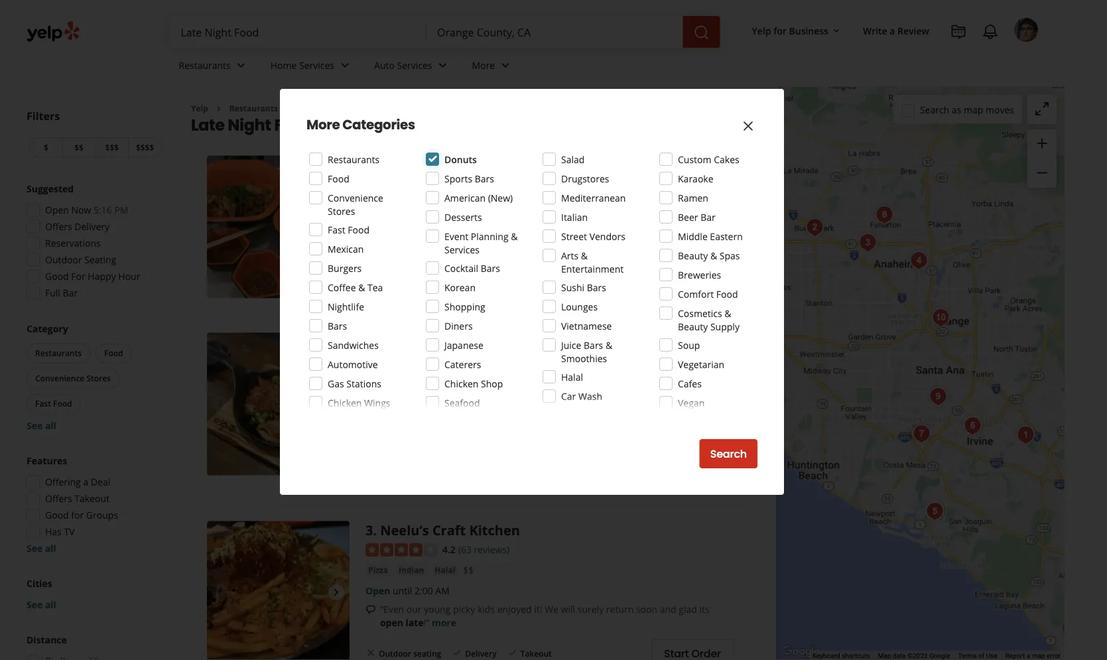 Task type: vqa. For each thing, say whether or not it's contained in the screenshot.


Task type: locate. For each thing, give the bounding box(es) containing it.
1 24 chevron down v2 image from the left
[[233, 57, 249, 73]]

5:16
[[94, 204, 112, 216]]

1 see all from the top
[[27, 419, 56, 432]]

see down 'cities'
[[27, 599, 43, 611]]

bars for cocktail bars
[[481, 262, 500, 274]]

zhangliang
[[380, 156, 453, 174]]

late down our
[[406, 616, 424, 629]]

. up 4.3 star rating image
[[373, 156, 377, 174]]

reviews)
[[474, 177, 510, 190], [480, 355, 515, 367], [474, 543, 510, 556]]

1 vertical spatial outdoor
[[379, 276, 412, 287]]

0 horizontal spatial fast
[[35, 398, 51, 409]]

1 vertical spatial map
[[1032, 652, 1046, 660]]

2 vertical spatial see
[[27, 599, 43, 611]]

business
[[789, 24, 829, 37]]

3 . from the top
[[373, 521, 377, 540]]

categories
[[343, 115, 415, 134]]

for left business
[[774, 24, 787, 37]]

fast up mexican
[[328, 223, 346, 236]]

previous image
[[212, 219, 228, 235], [212, 396, 228, 412]]

yelp for yelp for business
[[752, 24, 772, 37]]

open up 16 speech v2 image
[[366, 584, 391, 597]]

4.6 link
[[443, 353, 456, 368]]

16 checkmark v2 image right coffee
[[366, 276, 376, 287]]

4.2 star rating image
[[366, 544, 437, 557]]

am
[[389, 436, 402, 448]]

bar inside group
[[63, 287, 78, 299]]

(63
[[458, 543, 472, 556]]

a for write
[[890, 24, 896, 37]]

3 see all button from the top
[[27, 599, 56, 611]]

1 night from the left
[[540, 237, 562, 250]]

stores up mexican
[[328, 205, 355, 217]]

2 until from the top
[[393, 396, 412, 409]]

1 horizontal spatial $$
[[463, 564, 474, 577]]

& inside event planning & services
[[511, 230, 518, 243]]

1
[[366, 156, 373, 174]]

fast inside more categories dialog
[[328, 223, 346, 236]]

& right arts
[[581, 249, 588, 262]]

reviews) down the kitchen
[[474, 543, 510, 556]]

& right the planning at the left top
[[511, 230, 518, 243]]

24 chevron down v2 image left auto
[[337, 57, 353, 73]]

fast food up mexican
[[328, 223, 370, 236]]

1 good from the top
[[45, 270, 69, 283]]

write a review
[[863, 24, 930, 37]]

good left 'spot'
[[475, 237, 497, 250]]

None search field
[[170, 16, 723, 48]]

0 horizontal spatial chicken
[[328, 397, 362, 409]]

2 vertical spatial outdoor
[[379, 648, 412, 659]]

night left if
[[540, 237, 562, 250]]

0 horizontal spatial map
[[964, 103, 984, 116]]

1 horizontal spatial convenience
[[328, 191, 384, 204]]

reviews) up shop
[[480, 355, 515, 367]]

0 horizontal spatial delivery
[[75, 220, 110, 233]]

24 chevron down v2 image inside more link
[[498, 57, 514, 73]]

2 night from the left
[[680, 237, 704, 250]]

0 horizontal spatial stores
[[87, 373, 111, 384]]

. up automotive
[[373, 333, 377, 351]]

food left 1
[[328, 172, 350, 185]]

& up smoothies
[[606, 339, 613, 351]]

open up "we
[[366, 219, 391, 231]]

has
[[45, 526, 62, 538]]

0 vertical spatial fast food
[[328, 223, 370, 236]]

zhangliang malatang - irvine image
[[207, 156, 350, 298]]

indian
[[399, 565, 424, 576]]

0 vertical spatial seating
[[414, 276, 442, 287]]

4.3
[[443, 177, 456, 190]]

24 chevron down v2 image for more
[[498, 57, 514, 73]]

0 vertical spatial slideshow element
[[207, 156, 350, 298]]

search button
[[700, 439, 758, 469]]

more categories
[[307, 115, 415, 134]]

variety
[[468, 436, 497, 448]]

0 vertical spatial search
[[920, 103, 950, 116]]

chinese link
[[366, 198, 402, 211]]

24 chevron down v2 image left the home
[[233, 57, 249, 73]]

1 horizontal spatial halal
[[561, 371, 583, 383]]

return
[[607, 603, 634, 616]]

see down fast food button on the bottom of page
[[27, 419, 43, 432]]

open for 1
[[366, 219, 391, 231]]

korean down cocktail
[[445, 281, 476, 294]]

24 chevron down v2 image inside "home services" link
[[337, 57, 353, 73]]

am down pot in the left top of the page
[[436, 219, 450, 231]]

for inside group
[[71, 509, 84, 522]]

am for neelu's
[[436, 584, 450, 597]]

restaurants link up 16 chevron right v2 image
[[168, 48, 260, 86]]

delivery right 16 checkmark v2 image
[[465, 648, 497, 659]]

outdoor seating for delivery
[[379, 648, 442, 659]]

chicken down gas
[[328, 397, 362, 409]]

group containing features
[[23, 454, 165, 555]]

2 see all from the top
[[27, 542, 56, 555]]

1 vertical spatial am
[[436, 584, 450, 597]]

1 horizontal spatial night
[[680, 237, 704, 250]]

$$$
[[105, 142, 119, 153]]

group
[[1028, 129, 1057, 188], [23, 182, 165, 304], [24, 322, 165, 432], [23, 454, 165, 555], [27, 577, 165, 612]]

convenience stores button
[[27, 369, 119, 389]]

1 until from the top
[[393, 219, 412, 231]]

open until 2:00 am for neelu's
[[366, 584, 450, 597]]

late inside "even our young picky kids enjoyed it! we will surely return soon and glad its open late !" more
[[406, 616, 424, 629]]

1 vertical spatial for
[[71, 509, 84, 522]]

coffee & tea
[[328, 281, 383, 294]]

beauty down middle
[[678, 249, 708, 262]]

0 vertical spatial of
[[500, 436, 508, 448]]

0 vertical spatial halal
[[561, 371, 583, 383]]

outdoor seating for takeout
[[379, 276, 442, 287]]

3 until from the top
[[393, 584, 412, 597]]

for down offers takeout
[[71, 509, 84, 522]]

services inside event planning & services
[[445, 243, 480, 256]]

2 24 chevron down v2 image from the left
[[498, 57, 514, 73]]

tacos los cholos - anaheim image
[[906, 248, 933, 274]]

reviews) up (new)
[[474, 177, 510, 190]]

1 vertical spatial seating
[[414, 648, 442, 659]]

0 horizontal spatial convenience
[[35, 373, 84, 384]]

of left use
[[979, 652, 985, 660]]

& left tea
[[358, 281, 365, 294]]

burgers
[[328, 262, 362, 274]]

0 vertical spatial takeout
[[465, 276, 497, 287]]

0 vertical spatial more
[[472, 59, 495, 71]]

mexican
[[328, 243, 364, 255]]

0 vertical spatial a
[[890, 24, 896, 37]]

1 vertical spatial $$
[[463, 564, 474, 577]]

1 horizontal spatial more
[[472, 59, 495, 71]]

2 vertical spatial see all button
[[27, 599, 56, 611]]

0 horizontal spatial 24 chevron down v2 image
[[233, 57, 249, 73]]

"i
[[380, 436, 386, 448]]

late right 'spot'
[[521, 237, 537, 250]]

a right write at right
[[890, 24, 896, 37]]

0 horizontal spatial convenience stores
[[35, 373, 111, 384]]

beauty down cosmetics
[[678, 320, 708, 333]]

arts
[[561, 249, 579, 262]]

1 horizontal spatial 24 chevron down v2 image
[[337, 57, 353, 73]]

see all for features
[[27, 542, 56, 555]]

more for more
[[472, 59, 495, 71]]

0 horizontal spatial good
[[475, 237, 497, 250]]

1 see all button from the top
[[27, 419, 56, 432]]

until for neelu's
[[393, 584, 412, 597]]

3 next image from the top
[[328, 585, 344, 601]]

0 vertical spatial convenience
[[328, 191, 384, 204]]

see for features
[[27, 542, 43, 555]]

"we come all the time  good spot late night if you're craving good late night food very nice good..." more
[[380, 237, 728, 263]]

food up convenience stores button
[[104, 348, 123, 359]]

misoolkwan oc image
[[207, 333, 350, 475]]

indian button
[[396, 564, 427, 577]]

chicken
[[445, 377, 479, 390], [328, 397, 362, 409]]

& inside the arts & entertainment
[[581, 249, 588, 262]]

2 next image from the top
[[328, 396, 344, 412]]

offers for offers delivery
[[45, 220, 72, 233]]

for inside button
[[774, 24, 787, 37]]

more
[[472, 59, 495, 71], [307, 115, 340, 134]]

good
[[475, 237, 497, 250], [635, 237, 657, 250]]

1 vertical spatial good
[[45, 509, 69, 522]]

24 chevron down v2 image for auto services
[[435, 57, 451, 73]]

2 . from the top
[[373, 333, 377, 351]]

24 chevron down v2 image
[[435, 57, 451, 73], [498, 57, 514, 73]]

pubs button
[[405, 375, 429, 388]]

offers up reservations
[[45, 220, 72, 233]]

yelp inside button
[[752, 24, 772, 37]]

american
[[445, 191, 486, 204]]

spot
[[500, 237, 519, 250]]

am for zhangliang
[[436, 219, 450, 231]]

more down young
[[432, 616, 457, 629]]

middle
[[678, 230, 708, 243]]

see all down 'cities'
[[27, 599, 56, 611]]

"even
[[380, 603, 404, 616]]

& for coffee & tea
[[358, 281, 365, 294]]

1 vertical spatial outdoor seating
[[379, 648, 442, 659]]

offers for offers takeout
[[45, 492, 72, 505]]

of inside "i am pleased in the variety of comforting meals offered on the menu. plus they are
[[500, 436, 508, 448]]

until right wings
[[393, 396, 412, 409]]

all up good..."
[[425, 237, 435, 250]]

restaurants down more categories
[[328, 153, 380, 166]]

services down 'event'
[[445, 243, 480, 256]]

1 vertical spatial reviews)
[[480, 355, 515, 367]]

bar for full bar
[[63, 287, 78, 299]]

kitchen
[[470, 521, 520, 540]]

seoul eats image
[[872, 202, 898, 228]]

2 offers from the top
[[45, 492, 72, 505]]

fast food down convenience stores button
[[35, 398, 72, 409]]

2 see from the top
[[27, 542, 43, 555]]

see all button down 'cities'
[[27, 599, 56, 611]]

outdoor seating
[[379, 276, 442, 287], [379, 648, 442, 659]]

nightlife
[[328, 300, 364, 313]]

1 vertical spatial previous image
[[212, 396, 228, 412]]

2 am from the top
[[436, 584, 450, 597]]

chicken wings
[[328, 397, 391, 409]]

1 horizontal spatial yelp
[[752, 24, 772, 37]]

1 2:00 from the top
[[415, 219, 433, 231]]

korean link
[[366, 375, 400, 388]]

& for beauty & spas
[[711, 249, 718, 262]]

delivery down "open now 5:16 pm"
[[75, 220, 110, 233]]

0 vertical spatial map
[[964, 103, 984, 116]]

bcd tofu house image
[[960, 413, 987, 439]]

good right craving
[[635, 237, 657, 250]]

seating for takeout
[[414, 276, 442, 287]]

1 vertical spatial convenience
[[35, 373, 84, 384]]

$$ down the (63
[[463, 564, 474, 577]]

1 horizontal spatial convenience stores
[[328, 191, 384, 217]]

halal down the 4.2
[[435, 565, 456, 576]]

24 chevron down v2 image inside auto services link
[[435, 57, 451, 73]]

slideshow element for 2
[[207, 333, 350, 475]]

suggested
[[27, 183, 74, 195]]

1 vertical spatial stores
[[87, 373, 111, 384]]

1 vertical spatial see all button
[[27, 542, 56, 555]]

outdoor right 16 close v2 image
[[379, 648, 412, 659]]

2 previous image from the top
[[212, 396, 228, 412]]

2 vertical spatial next image
[[328, 585, 344, 601]]

oc
[[464, 333, 483, 351]]

0 horizontal spatial the
[[437, 237, 451, 250]]

0 vertical spatial .
[[373, 156, 377, 174]]

1 seating from the top
[[414, 276, 442, 287]]

2 24 chevron down v2 image from the left
[[337, 57, 353, 73]]

irvine
[[531, 156, 569, 174]]

1 vertical spatial slideshow element
[[207, 333, 350, 475]]

1 vertical spatial see
[[27, 542, 43, 555]]

1 vertical spatial chicken
[[328, 397, 362, 409]]

noodles link
[[448, 198, 486, 211]]

bars for sports bars
[[475, 172, 494, 185]]

2 vertical spatial reviews)
[[474, 543, 510, 556]]

2 see all button from the top
[[27, 542, 56, 555]]

cocktail bars
[[445, 262, 500, 274]]

services right auto
[[397, 59, 432, 71]]

2 open until 2:00 am from the top
[[366, 584, 450, 597]]

restaurants up the yelp link
[[179, 59, 231, 71]]

. left neelu's
[[373, 521, 377, 540]]

1 vertical spatial yelp
[[191, 103, 208, 114]]

sports
[[445, 172, 473, 185]]

2 vertical spatial until
[[393, 584, 412, 597]]

night left food
[[680, 237, 704, 250]]

the inside "we come all the time  good spot late night if you're craving good late night food very nice good..." more
[[437, 237, 451, 250]]

search as map moves
[[920, 103, 1015, 116]]

2
[[366, 333, 373, 351]]

good up has tv
[[45, 509, 69, 522]]

good for groups
[[45, 509, 118, 522]]

outdoor seating down nice
[[379, 276, 442, 287]]

restaurants down category
[[35, 348, 82, 359]]

more link for good..."
[[456, 251, 481, 263]]

3 see all from the top
[[27, 599, 56, 611]]

user actions element
[[742, 17, 1057, 98]]

services right the home
[[299, 59, 335, 71]]

offered
[[589, 436, 621, 448]]

1 horizontal spatial for
[[774, 24, 787, 37]]

reviews) for craft
[[474, 543, 510, 556]]

home services
[[271, 59, 335, 71]]

close image
[[741, 118, 757, 134]]

takeout down "cocktail bars"
[[465, 276, 497, 287]]

2:00 up our
[[415, 584, 433, 597]]

1 vertical spatial 2:00
[[415, 584, 433, 597]]

2:00 for zhangliang
[[415, 219, 433, 231]]

restaurants link right 16 chevron right v2 image
[[230, 103, 278, 114]]

food up mexican
[[348, 223, 370, 236]]

(929 reviews)
[[458, 355, 515, 367]]

picky
[[453, 603, 475, 616]]

group containing suggested
[[23, 182, 165, 304]]

3 . neelu's craft kitchen
[[366, 521, 520, 540]]

all down fast food button on the bottom of page
[[45, 419, 56, 432]]

1 offers from the top
[[45, 220, 72, 233]]

1 horizontal spatial map
[[1032, 652, 1046, 660]]

beer bar
[[678, 211, 716, 223]]

you're
[[572, 237, 599, 250]]

outdoor for delivery
[[379, 648, 412, 659]]

takeout down "even our young picky kids enjoyed it! we will surely return soon and glad its open late !" more
[[521, 648, 552, 659]]

0 horizontal spatial $$
[[75, 142, 84, 153]]

bar inside more categories dialog
[[701, 211, 716, 223]]

next image
[[328, 219, 344, 235], [328, 396, 344, 412], [328, 585, 344, 601]]

takeout inside group
[[75, 492, 110, 505]]

slideshow element
[[207, 156, 350, 298], [207, 333, 350, 475], [207, 521, 350, 660]]

1 vertical spatial see all
[[27, 542, 56, 555]]

1 horizontal spatial stores
[[328, 205, 355, 217]]

1 vertical spatial takeout
[[75, 492, 110, 505]]

nguyen's kitchen image
[[928, 305, 955, 331]]

korean inside button
[[368, 376, 397, 387]]

1 vertical spatial bar
[[63, 287, 78, 299]]

cafes
[[678, 377, 702, 390]]

4.6 star rating image
[[366, 355, 437, 368]]

2 vertical spatial slideshow element
[[207, 521, 350, 660]]

0 vertical spatial restaurants link
[[168, 48, 260, 86]]

convenience stores down 1
[[328, 191, 384, 217]]

search right plus
[[711, 447, 747, 462]]

pubs
[[408, 376, 427, 387]]

0 vertical spatial until
[[393, 219, 412, 231]]

1 24 chevron down v2 image from the left
[[435, 57, 451, 73]]

1 see from the top
[[27, 419, 43, 432]]

more for more categories
[[307, 115, 340, 134]]

see all down fast food button on the bottom of page
[[27, 419, 56, 432]]

2 vertical spatial .
[[373, 521, 377, 540]]

2 good from the top
[[45, 509, 69, 522]]

& up supply on the right of page
[[725, 307, 732, 320]]

fast food inside button
[[35, 398, 72, 409]]

beauty inside cosmetics & beauty supply
[[678, 320, 708, 333]]

stores down food button
[[87, 373, 111, 384]]

outdoor down reservations
[[45, 254, 82, 266]]

all inside "we come all the time  good spot late night if you're craving good late night food very nice good..." more
[[425, 237, 435, 250]]

yelp left 16 chevron right v2 image
[[191, 103, 208, 114]]

1 am from the top
[[436, 219, 450, 231]]

convenience stores inside button
[[35, 373, 111, 384]]

1 . from the top
[[373, 156, 377, 174]]

offers down the offering
[[45, 492, 72, 505]]

more inside dialog
[[307, 115, 340, 134]]

2 good from the left
[[635, 237, 657, 250]]

0 vertical spatial beauty
[[678, 249, 708, 262]]

food right night
[[274, 114, 313, 136]]

auto
[[374, 59, 395, 71]]

night
[[228, 114, 271, 136]]

soup
[[678, 339, 700, 351]]

16 checkmark v2 image down cocktail
[[452, 276, 463, 287]]

1 next image from the top
[[328, 219, 344, 235]]

0 vertical spatial outdoor
[[45, 254, 82, 266]]

hot pot link
[[408, 198, 443, 211]]

0 vertical spatial more
[[456, 251, 481, 263]]

arts & entertainment
[[561, 249, 624, 275]]

1 vertical spatial fast food
[[35, 398, 72, 409]]

tv
[[64, 526, 75, 538]]

see all down has
[[27, 542, 56, 555]]

search left as
[[920, 103, 950, 116]]

seafood
[[445, 397, 480, 409]]

in
[[441, 436, 449, 448]]

restaurants inside more categories dialog
[[328, 153, 380, 166]]

good up full
[[45, 270, 69, 283]]

open until 2:00 am
[[366, 219, 450, 231], [366, 584, 450, 597]]

0 vertical spatial yelp
[[752, 24, 772, 37]]

chinese button
[[366, 198, 402, 211]]

bar up middle eastern
[[701, 211, 716, 223]]

0 vertical spatial see
[[27, 419, 43, 432]]

1 slideshow element from the top
[[207, 156, 350, 298]]

open
[[45, 204, 69, 216], [366, 219, 391, 231], [366, 396, 391, 409], [366, 584, 391, 597]]

1 vertical spatial halal
[[435, 565, 456, 576]]

outdoor seating down !"
[[379, 648, 442, 659]]

1 vertical spatial next image
[[328, 396, 344, 412]]

0 horizontal spatial 24 chevron down v2 image
[[435, 57, 451, 73]]

bars for sushi bars
[[587, 281, 607, 294]]

offers delivery
[[45, 220, 110, 233]]

1 vertical spatial korean
[[368, 376, 397, 387]]

0 horizontal spatial fast food
[[35, 398, 72, 409]]

search inside button
[[711, 447, 747, 462]]

yelp for the yelp link
[[191, 103, 208, 114]]

0 vertical spatial previous image
[[212, 219, 228, 235]]

0 horizontal spatial halal
[[435, 565, 456, 576]]

16 chevron right v2 image
[[214, 103, 224, 114]]

yelp left business
[[752, 24, 772, 37]]

0 vertical spatial am
[[436, 219, 450, 231]]

misoolkwan oc image
[[802, 214, 829, 241]]

1 open until 2:00 am from the top
[[366, 219, 450, 231]]

notifications image
[[983, 24, 999, 40]]

cosmetics & beauty supply
[[678, 307, 740, 333]]

2 2:00 from the top
[[415, 584, 433, 597]]

2 beauty from the top
[[678, 320, 708, 333]]

2 seating from the top
[[414, 648, 442, 659]]

1 horizontal spatial search
[[920, 103, 950, 116]]

the right "on"
[[637, 436, 651, 448]]

open for 2
[[366, 396, 391, 409]]

open down korean link
[[366, 396, 391, 409]]

street
[[561, 230, 587, 243]]

16 checkmark v2 image down enjoyed
[[507, 648, 518, 659]]

desserts
[[445, 211, 482, 223]]

of right variety
[[500, 436, 508, 448]]

see all button for features
[[27, 542, 56, 555]]

1 vertical spatial more link
[[432, 616, 457, 629]]

am up young
[[436, 584, 450, 597]]

more inside business categories element
[[472, 59, 495, 71]]

0 horizontal spatial for
[[71, 509, 84, 522]]

1 horizontal spatial delivery
[[465, 648, 497, 659]]

expand map image
[[1035, 101, 1051, 117]]

2 vertical spatial see all
[[27, 599, 56, 611]]

open until midnight
[[366, 396, 453, 409]]

map for error
[[1032, 652, 1046, 660]]

chicken up seafood
[[445, 377, 479, 390]]

all down 'cities'
[[45, 599, 56, 611]]

google image
[[780, 643, 824, 660]]

1 horizontal spatial the
[[451, 436, 466, 448]]

2 slideshow element from the top
[[207, 333, 350, 475]]

late left middle
[[660, 237, 678, 250]]

1 outdoor seating from the top
[[379, 276, 442, 287]]

seating down good..."
[[414, 276, 442, 287]]

zhangliang malatang - irvine image
[[1013, 422, 1040, 449]]

1 horizontal spatial fast
[[328, 223, 346, 236]]

for
[[71, 270, 85, 283]]

a inside "element"
[[890, 24, 896, 37]]

1 vertical spatial convenience stores
[[35, 373, 111, 384]]

see
[[27, 419, 43, 432], [27, 542, 43, 555], [27, 599, 43, 611]]

the right in
[[451, 436, 466, 448]]

$$ left $$$ button on the left of page
[[75, 142, 84, 153]]

& inside cosmetics & beauty supply
[[725, 307, 732, 320]]

0 horizontal spatial late
[[406, 616, 424, 629]]

0 horizontal spatial search
[[711, 447, 747, 462]]

zoom in image
[[1035, 135, 1051, 151]]

24 chevron down v2 image inside restaurants link
[[233, 57, 249, 73]]

0 vertical spatial chicken
[[445, 377, 479, 390]]

map left error
[[1032, 652, 1046, 660]]

juice bars & smoothies
[[561, 339, 613, 365]]

0 horizontal spatial services
[[299, 59, 335, 71]]

16 checkmark v2 image
[[366, 276, 376, 287], [452, 276, 463, 287], [507, 648, 518, 659]]

next image for 1 . zhangliang malatang - irvine
[[328, 219, 344, 235]]

open for 3
[[366, 584, 391, 597]]

until for zhangliang
[[393, 219, 412, 231]]

see all button for category
[[27, 419, 56, 432]]

. for 1
[[373, 156, 377, 174]]

24 chevron down v2 image
[[233, 57, 249, 73], [337, 57, 353, 73]]

1 horizontal spatial fast food
[[328, 223, 370, 236]]

karaoke
[[678, 172, 714, 185]]

1 previous image from the top
[[212, 219, 228, 235]]

. for 3
[[373, 521, 377, 540]]

1 vertical spatial more
[[432, 616, 457, 629]]

restaurants inside business categories element
[[179, 59, 231, 71]]

map right as
[[964, 103, 984, 116]]

©2023
[[908, 652, 928, 660]]

comforting
[[511, 436, 558, 448]]

3 slideshow element from the top
[[207, 521, 350, 660]]

0 horizontal spatial korean
[[368, 376, 397, 387]]

bars inside juice bars & smoothies
[[584, 339, 603, 351]]

fast down convenience stores button
[[35, 398, 51, 409]]

open until 2:00 am up our
[[366, 584, 450, 597]]

2 outdoor seating from the top
[[379, 648, 442, 659]]

0 vertical spatial next image
[[328, 219, 344, 235]]

offers
[[45, 220, 72, 233], [45, 492, 72, 505]]

& inside juice bars & smoothies
[[606, 339, 613, 351]]

1 horizontal spatial good
[[635, 237, 657, 250]]



Task type: describe. For each thing, give the bounding box(es) containing it.
previous image for 2
[[212, 396, 228, 412]]

pizza link
[[366, 564, 391, 577]]

1 good from the left
[[475, 237, 497, 250]]

offering a deal
[[45, 476, 110, 488]]

vietnamese
[[561, 320, 612, 332]]

food
[[707, 237, 728, 250]]

slideshow element for 1
[[207, 156, 350, 298]]

for for yelp
[[774, 24, 787, 37]]

2 horizontal spatial the
[[637, 436, 651, 448]]

seating for delivery
[[414, 648, 442, 659]]

noodles
[[451, 199, 483, 210]]

breweries
[[678, 268, 722, 281]]

as
[[952, 103, 962, 116]]

3
[[366, 521, 373, 540]]

map for moves
[[964, 103, 984, 116]]

custom cakes
[[678, 153, 740, 166]]

are
[[380, 449, 394, 462]]

more categories dialog
[[0, 0, 1108, 660]]

ca
[[445, 114, 469, 136]]

1 vertical spatial of
[[979, 652, 985, 660]]

distance option group
[[23, 633, 165, 660]]

2 horizontal spatial takeout
[[521, 648, 552, 659]]

on
[[623, 436, 635, 448]]

slideshow element for 3
[[207, 521, 350, 660]]

3 see from the top
[[27, 599, 43, 611]]

bar for beer bar
[[701, 211, 716, 223]]

american (new)
[[445, 191, 513, 204]]

review
[[898, 24, 930, 37]]

16 chevron down v2 image
[[832, 26, 842, 36]]

orimori japanese kitchen image
[[926, 384, 952, 410]]

event
[[445, 230, 469, 243]]

zoom out image
[[1035, 165, 1051, 181]]

cities
[[27, 577, 52, 590]]

2:00 for neelu's
[[415, 584, 433, 597]]

fast food inside more categories dialog
[[328, 223, 370, 236]]

more inside "even our young picky kids enjoyed it! we will surely return soon and glad its open late !" more
[[432, 616, 457, 629]]

juice
[[561, 339, 582, 351]]

food right comfort on the right of the page
[[717, 288, 738, 300]]

cocktail
[[445, 262, 479, 274]]

orange
[[316, 114, 376, 136]]

$$ inside button
[[75, 142, 84, 153]]

map region
[[692, 55, 1108, 660]]

error
[[1047, 652, 1061, 660]]

. for 2
[[373, 333, 377, 351]]

keyboard
[[813, 652, 841, 660]]

outdoor for takeout
[[379, 276, 412, 287]]

24 chevron down v2 image for home services
[[337, 57, 353, 73]]

& for cosmetics & beauty supply
[[725, 307, 732, 320]]

pm
[[114, 204, 128, 216]]

joey newport beach image
[[922, 498, 949, 525]]

1 horizontal spatial late
[[521, 237, 537, 250]]

1 horizontal spatial 16 checkmark v2 image
[[452, 276, 463, 287]]

services for auto services
[[397, 59, 432, 71]]

convenience stores inside more categories dialog
[[328, 191, 384, 217]]

report a map error link
[[1006, 652, 1061, 660]]

stores inside convenience stores button
[[87, 373, 111, 384]]

late night food orange county, ca
[[191, 114, 469, 136]]

"we
[[380, 237, 396, 250]]

halal inside button
[[435, 565, 456, 576]]

more inside "we come all the time  good spot late night if you're craving good late night food very nice good..." more
[[456, 251, 481, 263]]

cosmetics
[[678, 307, 723, 320]]

see for category
[[27, 419, 43, 432]]

halal button
[[432, 564, 458, 577]]

convenience inside convenience stores button
[[35, 373, 84, 384]]

pizza button
[[366, 564, 391, 577]]

supply
[[711, 320, 740, 333]]

very
[[380, 251, 399, 263]]

2 horizontal spatial 16 checkmark v2 image
[[507, 648, 518, 659]]

previous image
[[212, 585, 228, 601]]

glad
[[679, 603, 697, 616]]

16 info v2 image
[[739, 122, 750, 133]]

search for search
[[711, 447, 747, 462]]

business categories element
[[168, 48, 1039, 86]]

it!
[[534, 603, 543, 616]]

gas stations
[[328, 377, 382, 390]]

a for report
[[1027, 652, 1031, 660]]

until for misoolkwan
[[393, 396, 412, 409]]

bars for juice bars & smoothies
[[584, 339, 603, 351]]

car
[[561, 390, 576, 403]]

& for arts & entertainment
[[581, 249, 588, 262]]

fast inside button
[[35, 398, 51, 409]]

$
[[44, 142, 48, 153]]

malatang
[[457, 156, 520, 174]]

shortcuts
[[842, 652, 870, 660]]

tea
[[368, 281, 383, 294]]

report a map error
[[1006, 652, 1061, 660]]

meals
[[561, 436, 587, 448]]

all down has
[[45, 542, 56, 555]]

2 horizontal spatial late
[[660, 237, 678, 250]]

see all for category
[[27, 419, 56, 432]]

search image
[[694, 25, 710, 41]]

halal inside more categories dialog
[[561, 371, 583, 383]]

google
[[930, 652, 951, 660]]

mediterranean
[[561, 191, 626, 204]]

its
[[700, 603, 710, 616]]

pot
[[427, 199, 440, 210]]

car wash
[[561, 390, 603, 403]]

late
[[191, 114, 225, 136]]

young
[[424, 603, 451, 616]]

full bar
[[45, 287, 78, 299]]

sandwiches
[[328, 339, 379, 351]]

good for good for groups
[[45, 509, 69, 522]]

our
[[407, 603, 422, 616]]

open down suggested
[[45, 204, 69, 216]]

$$$ button
[[95, 137, 128, 158]]

more link for more
[[432, 616, 457, 629]]

services for home services
[[299, 59, 335, 71]]

restaurants inside "button"
[[35, 348, 82, 359]]

terms
[[959, 652, 977, 660]]

they
[[704, 436, 723, 448]]

projects image
[[951, 24, 967, 40]]

misoolkwan
[[380, 333, 460, 351]]

4.2
[[443, 543, 456, 556]]

24 chevron down v2 image for restaurants
[[233, 57, 249, 73]]

comfort
[[678, 288, 714, 300]]

reviews) for malatang
[[474, 177, 510, 190]]

auto services
[[374, 59, 432, 71]]

happy
[[88, 270, 116, 283]]

time
[[454, 237, 473, 250]]

caterers
[[445, 358, 481, 371]]

next image for 3 . neelu's craft kitchen
[[328, 585, 344, 601]]

previous image for 1
[[212, 219, 228, 235]]

0 horizontal spatial 16 checkmark v2 image
[[366, 276, 376, 287]]

chicken for chicken shop
[[445, 377, 479, 390]]

stores inside convenience stores
[[328, 205, 355, 217]]

search for search as map moves
[[920, 103, 950, 116]]

reservations
[[45, 237, 101, 250]]

menu.
[[654, 436, 681, 448]]

neelu's craft kitchen image
[[207, 521, 350, 660]]

"even our young picky kids enjoyed it! we will surely return soon and glad its open late !" more
[[380, 603, 710, 629]]

groups
[[86, 509, 118, 522]]

drugstores
[[561, 172, 610, 185]]

features
[[27, 455, 67, 467]]

for for good
[[71, 509, 84, 522]]

neelu's craft kitchen image
[[855, 230, 882, 256]]

sports bars
[[445, 172, 494, 185]]

delivery inside group
[[75, 220, 110, 233]]

distance
[[27, 634, 67, 646]]

a for offering
[[83, 476, 88, 488]]

stations
[[347, 377, 382, 390]]

16 close v2 image
[[366, 648, 376, 659]]

ramen
[[678, 191, 709, 204]]

food down convenience stores button
[[53, 398, 72, 409]]

restaurants right 16 chevron right v2 image
[[230, 103, 278, 114]]

pubs link
[[405, 375, 429, 388]]

vegetarian
[[678, 358, 725, 371]]

county,
[[379, 114, 442, 136]]

more link
[[462, 48, 524, 86]]

1 horizontal spatial takeout
[[465, 276, 497, 287]]

korean inside more categories dialog
[[445, 281, 476, 294]]

4.3 star rating image
[[366, 178, 437, 191]]

anjin image
[[909, 421, 935, 447]]

if
[[564, 237, 570, 250]]

wash
[[579, 390, 603, 403]]

full
[[45, 287, 60, 299]]

good..."
[[421, 251, 454, 263]]

now
[[71, 204, 91, 216]]

open until 2:00 am for zhangliang
[[366, 219, 450, 231]]

16 speech v2 image
[[366, 605, 376, 615]]

16 checkmark v2 image
[[452, 648, 463, 659]]

neelu's
[[380, 521, 429, 540]]

keyboard shortcuts
[[813, 652, 870, 660]]

1 vertical spatial restaurants link
[[230, 103, 278, 114]]

chicken for chicken wings
[[328, 397, 362, 409]]

convenience inside more categories dialog
[[328, 191, 384, 204]]

reviews) for oc
[[480, 355, 515, 367]]

group containing cities
[[27, 577, 165, 612]]

write a review link
[[858, 19, 935, 42]]

group containing category
[[24, 322, 165, 432]]

1 beauty from the top
[[678, 249, 708, 262]]

(929
[[458, 355, 477, 367]]

next image for 2 . misoolkwan oc
[[328, 396, 344, 412]]

use
[[987, 652, 998, 660]]

good for good for happy hour
[[45, 270, 69, 283]]

vegan
[[678, 397, 705, 409]]



